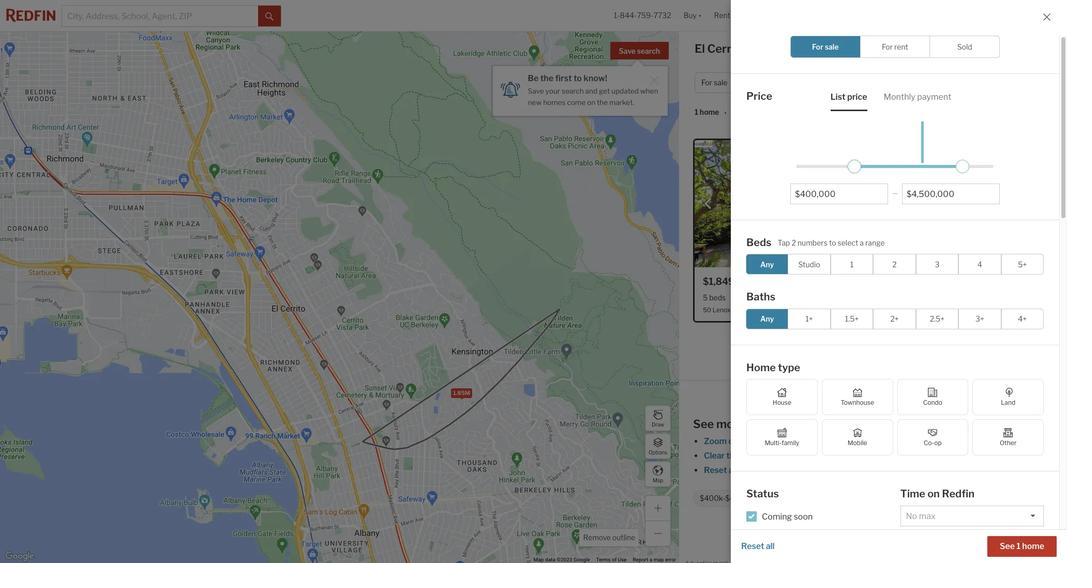Task type: locate. For each thing, give the bounding box(es) containing it.
for left the rent
[[882, 42, 893, 51]]

sale
[[825, 42, 839, 51], [714, 78, 728, 87]]

redfin up /
[[814, 530, 839, 540]]

boundary
[[760, 451, 797, 461]]

1 vertical spatial el
[[897, 530, 904, 540]]

under contract / pending
[[762, 553, 858, 563]]

7732
[[654, 11, 672, 20]]

0 horizontal spatial homes
[[543, 98, 566, 106]]

more up the out
[[717, 418, 745, 431]]

0 horizontal spatial save
[[528, 87, 544, 95]]

0 vertical spatial map
[[741, 451, 758, 461]]

1 vertical spatial sale
[[714, 78, 728, 87]]

1 vertical spatial on
[[928, 488, 940, 500]]

use
[[618, 557, 627, 563]]

map
[[741, 451, 758, 461], [654, 557, 664, 563]]

soon
[[794, 512, 813, 522]]

next button image
[[849, 199, 860, 209]]

all inside zoom out clear the map boundary reset all filters or remove one of your filters below to see more homes
[[729, 466, 738, 476]]

the up reset all filters button at right
[[727, 451, 740, 461]]

for inside checkbox
[[812, 42, 824, 51]]

1 horizontal spatial for
[[812, 42, 824, 51]]

1
[[695, 108, 699, 117], [851, 260, 854, 269], [864, 376, 867, 385], [877, 376, 880, 385], [1017, 542, 1021, 552]]

any for studio
[[761, 260, 774, 269]]

0 vertical spatial the
[[541, 73, 554, 83]]

more right see
[[926, 466, 946, 476]]

Enter min text field
[[795, 189, 884, 199]]

0 horizontal spatial for sale
[[702, 78, 728, 87]]

map left 'error'
[[654, 557, 664, 563]]

to inside be the first to know! dialog
[[574, 73, 582, 83]]

1 horizontal spatial home
[[1023, 542, 1045, 552]]

4+ radio
[[1002, 309, 1044, 329]]

4+
[[1019, 315, 1027, 323]]

2 vertical spatial the
[[727, 451, 740, 461]]

see inside button
[[1000, 542, 1015, 552]]

baths
[[744, 293, 763, 302]]

be the first to know!
[[528, 73, 607, 83]]

google image
[[3, 550, 37, 564]]

see 1 home button
[[988, 537, 1057, 557]]

report
[[633, 557, 649, 563]]

0 horizontal spatial 2
[[792, 238, 796, 247]]

2 right 1 checkbox
[[893, 260, 897, 269]]

payment
[[918, 92, 952, 102]]

0 vertical spatial map
[[653, 477, 663, 484]]

save inside button
[[619, 47, 636, 55]]

1 horizontal spatial the
[[597, 98, 608, 106]]

1 vertical spatial any
[[761, 315, 774, 323]]

1 vertical spatial the
[[597, 98, 608, 106]]

all up under
[[766, 542, 775, 552]]

2 any from the top
[[761, 315, 774, 323]]

1 horizontal spatial to
[[829, 238, 837, 247]]

home inside button
[[1023, 542, 1045, 552]]

reset inside button
[[742, 542, 765, 552]]

2 right tap
[[792, 238, 796, 247]]

0 vertical spatial redfin
[[942, 488, 975, 500]]

sale up •
[[714, 78, 728, 87]]

sq
[[791, 293, 799, 302]]

insights
[[968, 45, 1000, 55]]

1 horizontal spatial filters
[[851, 466, 873, 476]]

mobile
[[848, 439, 868, 447]]

filters left below
[[851, 466, 873, 476]]

on down and
[[587, 98, 596, 106]]

beds
[[710, 293, 726, 302]]

For rent checkbox
[[860, 36, 931, 58]]

0 vertical spatial see
[[693, 418, 714, 431]]

el left cerrito
[[897, 530, 904, 540]]

1 horizontal spatial el
[[897, 530, 904, 540]]

the right be
[[541, 73, 554, 83]]

0 horizontal spatial your
[[546, 87, 560, 95]]

viewing page 1 of 1 (download all)
[[817, 376, 930, 385]]

save search button
[[610, 42, 669, 60]]

search down 759-
[[637, 47, 660, 55]]

0 vertical spatial homes
[[543, 98, 566, 106]]

1 vertical spatial redfin
[[814, 530, 839, 540]]

1 horizontal spatial search
[[637, 47, 660, 55]]

ca left homes at right
[[751, 42, 767, 55]]

save up new
[[528, 87, 544, 95]]

2 inside option
[[893, 260, 897, 269]]

1 horizontal spatial 2
[[893, 260, 897, 269]]

0 vertical spatial any
[[761, 260, 774, 269]]

map region
[[0, 0, 752, 564]]

of right end
[[865, 390, 872, 399]]

2+ radio
[[874, 309, 916, 329]]

your down 'first'
[[546, 87, 560, 95]]

for inside button
[[702, 78, 713, 87]]

for up 1 home •
[[702, 78, 713, 87]]

a left range
[[860, 238, 864, 247]]

1 horizontal spatial reset
[[742, 542, 765, 552]]

Studio checkbox
[[788, 254, 831, 275]]

1 horizontal spatial save
[[619, 47, 636, 55]]

on right time
[[928, 488, 940, 500]]

2 horizontal spatial for
[[882, 42, 893, 51]]

to left see
[[900, 466, 908, 476]]

map inside zoom out clear the map boundary reset all filters or remove one of your filters below to see more homes
[[741, 451, 758, 461]]

save search
[[619, 47, 660, 55]]

option group
[[791, 36, 1000, 58], [746, 254, 1044, 275], [746, 309, 1044, 329], [747, 379, 1044, 456]]

1 vertical spatial search
[[562, 87, 584, 95]]

1 horizontal spatial map
[[741, 451, 758, 461]]

filters down the clear the map boundary button
[[739, 466, 762, 476]]

map down the out
[[741, 451, 758, 461]]

data
[[545, 557, 556, 563]]

1.5+
[[845, 315, 859, 323]]

california link
[[850, 530, 887, 540]]

0 horizontal spatial see
[[693, 418, 714, 431]]

map for map data ©2023 google
[[534, 557, 544, 563]]

0 horizontal spatial all
[[729, 466, 738, 476]]

beds
[[747, 236, 772, 249]]

homes
[[770, 42, 808, 55]]

0 vertical spatial your
[[546, 87, 560, 95]]

baths
[[747, 291, 776, 303]]

1 vertical spatial your
[[832, 466, 849, 476]]

0 horizontal spatial more
[[717, 418, 745, 431]]

Enter max text field
[[907, 189, 996, 199]]

reset up under
[[742, 542, 765, 552]]

remove
[[775, 466, 804, 476]]

save down "844-"
[[619, 47, 636, 55]]

any down the kensington,
[[761, 315, 774, 323]]

favorite button image
[[846, 276, 860, 289]]

your inside save your search and get updated when new homes come on the market.
[[546, 87, 560, 95]]

2 horizontal spatial homes
[[948, 466, 974, 476]]

search up come
[[562, 87, 584, 95]]

0 horizontal spatial reset
[[704, 466, 727, 476]]

terms of use
[[596, 557, 627, 563]]

one
[[806, 466, 820, 476]]

to right 'first'
[[574, 73, 582, 83]]

updated
[[612, 87, 639, 95]]

0 vertical spatial reset
[[704, 466, 727, 476]]

family
[[782, 439, 800, 447]]

for sale inside checkbox
[[812, 42, 839, 51]]

0 horizontal spatial filters
[[739, 466, 762, 476]]

0 horizontal spatial el
[[695, 42, 705, 55]]

market
[[938, 45, 967, 55]]

0 horizontal spatial sale
[[714, 78, 728, 87]]

0 horizontal spatial home
[[700, 108, 720, 117]]

0 horizontal spatial redfin
[[814, 530, 839, 540]]

home
[[747, 361, 776, 374]]

for for for sale checkbox
[[812, 42, 824, 51]]

1 vertical spatial a
[[650, 557, 653, 563]]

3.5 baths
[[732, 293, 763, 302]]

1 inside 1 home •
[[695, 108, 699, 117]]

1 horizontal spatial redfin
[[942, 488, 975, 500]]

ca down 3,034 at bottom
[[778, 306, 787, 314]]

map down options
[[653, 477, 663, 484]]

filters
[[739, 466, 762, 476], [851, 466, 873, 476]]

1 horizontal spatial ca
[[778, 306, 787, 314]]

1 filters from the left
[[739, 466, 762, 476]]

1 horizontal spatial for sale
[[812, 42, 839, 51]]

search inside 'save search' button
[[637, 47, 660, 55]]

to
[[574, 73, 582, 83], [829, 238, 837, 247], [900, 466, 908, 476]]

the down get
[[597, 98, 608, 106]]

2+
[[891, 315, 899, 323]]

save
[[619, 47, 636, 55], [528, 87, 544, 95]]

list box
[[901, 506, 1044, 527]]

1 vertical spatial all
[[766, 542, 775, 552]]

0 horizontal spatial search
[[562, 87, 584, 95]]

results
[[874, 390, 897, 399]]

2 horizontal spatial the
[[727, 451, 740, 461]]

1 horizontal spatial your
[[832, 466, 849, 476]]

0 horizontal spatial map
[[534, 557, 544, 563]]

1 horizontal spatial all
[[766, 542, 775, 552]]

redfin link
[[814, 530, 839, 540]]

0 vertical spatial for sale
[[812, 42, 839, 51]]

0 vertical spatial on
[[587, 98, 596, 106]]

viewing
[[817, 376, 844, 385]]

1 vertical spatial 2
[[893, 260, 897, 269]]

0 horizontal spatial a
[[650, 557, 653, 563]]

0 vertical spatial sale
[[825, 42, 839, 51]]

0 vertical spatial a
[[860, 238, 864, 247]]

1 inside 'see 1 home' button
[[1017, 542, 1021, 552]]

4 checkbox
[[959, 254, 1002, 275]]

numbers
[[798, 238, 828, 247]]

save inside save your search and get updated when new homes come on the market.
[[528, 87, 544, 95]]

1 vertical spatial to
[[829, 238, 837, 247]]

0 horizontal spatial map
[[654, 557, 664, 563]]

1 vertical spatial ca
[[778, 306, 787, 314]]

for sale right homes at right
[[812, 42, 839, 51]]

contract
[[788, 553, 821, 563]]

2 vertical spatial homes
[[948, 466, 974, 476]]

0 horizontal spatial ca
[[751, 42, 767, 55]]

reset down the clear
[[704, 466, 727, 476]]

1 horizontal spatial sale
[[825, 42, 839, 51]]

any inside 'any' option
[[761, 260, 774, 269]]

1 horizontal spatial homes
[[747, 418, 784, 431]]

0 vertical spatial save
[[619, 47, 636, 55]]

1 horizontal spatial map
[[653, 477, 663, 484]]

be the first to know! dialog
[[493, 60, 668, 116]]

for left sale
[[812, 42, 824, 51]]

0 horizontal spatial on
[[587, 98, 596, 106]]

for inside option
[[882, 42, 893, 51]]

to left select
[[829, 238, 837, 247]]

1 any from the top
[[761, 260, 774, 269]]

1 inside 1 checkbox
[[851, 260, 854, 269]]

el left cerrito,
[[695, 42, 705, 55]]

zoom
[[704, 437, 727, 447]]

1 vertical spatial for sale
[[702, 78, 728, 87]]

(download all) link
[[882, 376, 930, 385]]

ft
[[801, 293, 806, 302]]

2 vertical spatial to
[[900, 466, 908, 476]]

all down the clear the map boundary button
[[729, 466, 738, 476]]

©2023
[[557, 557, 573, 563]]

homes up time on redfin
[[948, 466, 974, 476]]

0 horizontal spatial for
[[702, 78, 713, 87]]

pending
[[827, 553, 858, 563]]

sale right homes at right
[[825, 42, 839, 51]]

cerrito,
[[708, 42, 749, 55]]

map left data
[[534, 557, 544, 563]]

any inside any option
[[761, 315, 774, 323]]

5+
[[1019, 260, 1027, 269]]

Mobile checkbox
[[822, 420, 893, 456]]

list
[[831, 92, 846, 102]]

your right one
[[832, 466, 849, 476]]

cerrito
[[906, 530, 933, 540]]

0 vertical spatial el
[[695, 42, 705, 55]]

0 vertical spatial to
[[574, 73, 582, 83]]

options
[[649, 449, 668, 456]]

coming
[[762, 512, 792, 522]]

map inside map 'button'
[[653, 477, 663, 484]]

homes inside zoom out clear the map boundary reset all filters or remove one of your filters below to see more homes
[[948, 466, 974, 476]]

and
[[586, 87, 598, 95]]

1 vertical spatial map
[[654, 557, 664, 563]]

any down beds
[[761, 260, 774, 269]]

see
[[693, 418, 714, 431], [1000, 542, 1015, 552]]

0 horizontal spatial to
[[574, 73, 582, 83]]

a right report
[[650, 557, 653, 563]]

any for 1+
[[761, 315, 774, 323]]

homes up multi-
[[747, 418, 784, 431]]

1 vertical spatial see
[[1000, 542, 1015, 552]]

5+ checkbox
[[1002, 254, 1044, 275]]

1 vertical spatial save
[[528, 87, 544, 95]]

terms
[[596, 557, 611, 563]]

0 vertical spatial 2
[[792, 238, 796, 247]]

active
[[762, 533, 787, 543]]

your inside zoom out clear the map boundary reset all filters or remove one of your filters below to see more homes
[[832, 466, 849, 476]]

1+ radio
[[788, 309, 831, 329]]

homes
[[543, 98, 566, 106], [747, 418, 784, 431], [948, 466, 974, 476]]

options button
[[645, 434, 671, 460]]

0 vertical spatial search
[[637, 47, 660, 55]]

redfin right time
[[942, 488, 975, 500]]

option group containing house
[[747, 379, 1044, 456]]

all
[[729, 466, 738, 476], [766, 542, 775, 552]]

0 horizontal spatial the
[[541, 73, 554, 83]]

for sale up 1 home •
[[702, 78, 728, 87]]

homes right new
[[543, 98, 566, 106]]

1-844-759-7732 link
[[614, 11, 672, 20]]

to for select
[[829, 238, 837, 247]]

0 vertical spatial all
[[729, 466, 738, 476]]

1 vertical spatial map
[[534, 557, 544, 563]]

1 horizontal spatial see
[[1000, 542, 1015, 552]]

of right one
[[822, 466, 830, 476]]

save for save search
[[619, 47, 636, 55]]

1 vertical spatial more
[[926, 466, 946, 476]]

reset
[[704, 466, 727, 476], [742, 542, 765, 552]]

1 horizontal spatial more
[[926, 466, 946, 476]]

el cerrito, ca homes for sale
[[695, 42, 852, 55]]

1 vertical spatial home
[[1023, 542, 1045, 552]]

save your search and get updated when new homes come on the market.
[[528, 87, 658, 106]]

1 vertical spatial reset
[[742, 542, 765, 552]]

2 horizontal spatial to
[[900, 466, 908, 476]]

0 vertical spatial home
[[700, 108, 720, 117]]



Task type: vqa. For each thing, say whether or not it's contained in the screenshot.
Market Insights link
yes



Task type: describe. For each thing, give the bounding box(es) containing it.
california
[[850, 530, 887, 540]]

—
[[893, 190, 898, 197]]

2 checkbox
[[874, 254, 916, 275]]

on inside save your search and get updated when new homes come on the market.
[[587, 98, 596, 106]]

3,034
[[769, 293, 790, 302]]

For sale checkbox
[[791, 36, 861, 58]]

Condo checkbox
[[898, 379, 969, 416]]

op
[[935, 439, 942, 447]]

market insights
[[938, 45, 1000, 55]]

remove outline
[[583, 534, 635, 542]]

report a map error link
[[633, 557, 676, 563]]

see for see 1 home
[[1000, 542, 1015, 552]]

•
[[725, 108, 727, 117]]

1-
[[614, 11, 620, 20]]

Townhouse checkbox
[[822, 379, 893, 416]]

market.
[[610, 98, 635, 106]]

condo
[[924, 399, 943, 407]]

the inside zoom out clear the map boundary reset all filters or remove one of your filters below to see more homes
[[727, 451, 740, 461]]

1 checkbox
[[831, 254, 874, 275]]

status
[[747, 488, 779, 500]]

50 lenox rd, kensington, ca 94707
[[703, 306, 808, 314]]

homes inside save your search and get updated when new homes come on the market.
[[543, 98, 566, 106]]

home type
[[747, 361, 801, 374]]

outline
[[613, 534, 635, 542]]

lenox
[[713, 306, 731, 314]]

1 vertical spatial homes
[[747, 418, 784, 431]]

844-
[[620, 11, 637, 20]]

reset all
[[742, 542, 775, 552]]

$1,849,000
[[703, 276, 757, 287]]

home inside 1 home •
[[700, 108, 720, 117]]

of inside zoom out clear the map boundary reset all filters or remove one of your filters below to see more homes
[[822, 466, 830, 476]]

option group containing for sale
[[791, 36, 1000, 58]]

all inside button
[[766, 542, 775, 552]]

1-844-759-7732
[[614, 11, 672, 20]]

0 vertical spatial more
[[717, 418, 745, 431]]

tap 2 numbers to select a range
[[778, 238, 885, 247]]

3+
[[976, 315, 985, 323]]

range
[[866, 238, 885, 247]]

2 filters from the left
[[851, 466, 873, 476]]

clear the map boundary button
[[704, 451, 798, 461]]

5 beds
[[703, 293, 726, 302]]

submit search image
[[265, 12, 274, 21]]

select
[[838, 238, 859, 247]]

see for see more homes
[[693, 418, 714, 431]]

monthly payment
[[884, 92, 952, 102]]

get
[[599, 87, 610, 95]]

of up end of results
[[869, 376, 876, 385]]

reset inside zoom out clear the map boundary reset all filters or remove one of your filters below to see more homes
[[704, 466, 727, 476]]

Any radio
[[746, 309, 789, 329]]

under
[[762, 553, 786, 563]]

co-op
[[924, 439, 942, 447]]

maximum price slider
[[956, 160, 970, 173]]

remove
[[583, 534, 611, 542]]

minimum price slider
[[848, 160, 862, 173]]

page
[[845, 376, 862, 385]]

el for el cerrito
[[897, 530, 904, 540]]

time on redfin
[[901, 488, 975, 500]]

monthly payment element
[[884, 83, 952, 111]]

1 horizontal spatial on
[[928, 488, 940, 500]]

first
[[556, 73, 572, 83]]

3+ radio
[[959, 309, 1002, 329]]

to for know!
[[574, 73, 582, 83]]

multi-
[[765, 439, 782, 447]]

of left use at the right bottom of the page
[[612, 557, 617, 563]]

know!
[[584, 73, 607, 83]]

house
[[773, 399, 792, 407]]

94707
[[789, 306, 808, 314]]

tap
[[778, 238, 790, 247]]

$400k-$4.5m
[[700, 494, 748, 503]]

come
[[567, 98, 586, 106]]

Multi-family checkbox
[[747, 420, 818, 456]]

remove $400k-$4.5m image
[[753, 496, 760, 502]]

map data ©2023 google
[[534, 557, 590, 563]]

City, Address, School, Agent, ZIP search field
[[62, 6, 258, 26]]

type
[[778, 361, 801, 374]]

map for map
[[653, 477, 663, 484]]

sale inside checkbox
[[825, 42, 839, 51]]

search inside save your search and get updated when new homes come on the market.
[[562, 87, 584, 95]]

$4.5m
[[726, 494, 748, 503]]

for sale inside button
[[702, 78, 728, 87]]

end of results
[[850, 390, 897, 399]]

for
[[811, 42, 826, 55]]

for for for rent option
[[882, 42, 893, 51]]

3 checkbox
[[916, 254, 959, 275]]

report a map error
[[633, 557, 676, 563]]

land
[[1001, 399, 1016, 407]]

time
[[901, 488, 926, 500]]

for sale button
[[695, 72, 747, 93]]

new
[[528, 98, 542, 106]]

Sold checkbox
[[930, 36, 1000, 58]]

end
[[850, 390, 863, 399]]

see
[[910, 466, 924, 476]]

2.5+ radio
[[916, 309, 959, 329]]

favorite button checkbox
[[846, 276, 860, 289]]

save for save your search and get updated when new homes come on the market.
[[528, 87, 544, 95]]

Land checkbox
[[973, 379, 1044, 416]]

draw button
[[645, 406, 671, 432]]

more inside zoom out clear the map boundary reset all filters or remove one of your filters below to see more homes
[[926, 466, 946, 476]]

0 vertical spatial ca
[[751, 42, 767, 55]]

rd,
[[732, 306, 742, 314]]

1 horizontal spatial a
[[860, 238, 864, 247]]

/
[[822, 553, 825, 563]]

2.5+
[[930, 315, 945, 323]]

4
[[978, 260, 983, 269]]

1.5+ radio
[[831, 309, 874, 329]]

price
[[848, 92, 868, 102]]

error
[[665, 557, 676, 563]]

to inside zoom out clear the map boundary reset all filters or remove one of your filters below to see more homes
[[900, 466, 908, 476]]

Other checkbox
[[973, 420, 1044, 456]]

sale
[[829, 42, 852, 55]]

previous button image
[[703, 199, 714, 209]]

clear
[[704, 451, 725, 461]]

Co-op checkbox
[[898, 420, 969, 456]]

reset all filters button
[[704, 466, 763, 476]]

google
[[574, 557, 590, 563]]

be
[[528, 73, 539, 83]]

for rent
[[882, 42, 909, 51]]

photo of 50 lenox rd, kensington, ca 94707 image
[[695, 140, 868, 268]]

el for el cerrito, ca homes for sale
[[695, 42, 705, 55]]

Any checkbox
[[746, 254, 789, 275]]

1+
[[806, 315, 813, 323]]

draw
[[652, 421, 664, 428]]

market insights link
[[938, 34, 1000, 56]]

House checkbox
[[747, 379, 818, 416]]

zoom out clear the map boundary reset all filters or remove one of your filters below to see more homes
[[704, 437, 974, 476]]

(download
[[882, 376, 918, 385]]

sale inside button
[[714, 78, 728, 87]]

list price element
[[831, 83, 868, 111]]

map button
[[645, 462, 671, 487]]

the inside save your search and get updated when new homes come on the market.
[[597, 98, 608, 106]]

when
[[641, 87, 658, 95]]

other
[[1000, 439, 1017, 447]]

below
[[875, 466, 898, 476]]

coming soon
[[762, 512, 813, 522]]



